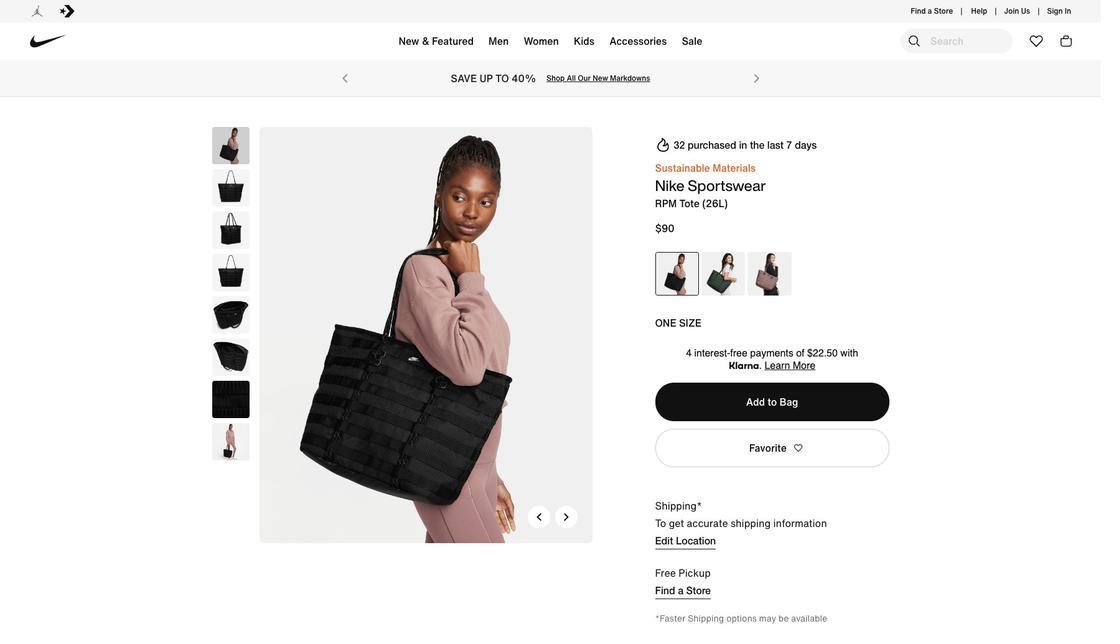 Task type: describe. For each thing, give the bounding box(es) containing it.
shop all our new markdowns link
[[547, 73, 651, 83]]

up
[[480, 71, 493, 86]]

sign in
[[1048, 6, 1072, 16]]

one
[[656, 316, 677, 331]]

of
[[797, 348, 805, 360]]

find a store link
[[909, 1, 956, 22]]

sportswear
[[688, 174, 767, 197]]

to
[[656, 516, 667, 531]]

learn
[[765, 361, 791, 372]]

sign
[[1048, 6, 1064, 16]]

accurate
[[687, 516, 729, 531]]

free pickup find a store
[[656, 566, 711, 597]]

men link
[[482, 26, 517, 61]]

menu bar containing new & featured
[[212, 25, 890, 62]]

jordan image
[[30, 4, 45, 19]]

open search modal image
[[907, 34, 922, 49]]

save
[[451, 71, 477, 86]]

shipping
[[731, 516, 771, 531]]

all
[[567, 73, 576, 83]]

featured
[[432, 34, 474, 49]]

help
[[972, 6, 988, 16]]

$90
[[656, 221, 675, 236]]

faster
[[660, 612, 686, 625]]

previous image
[[535, 514, 543, 521]]

vintage green/vintage green/stadium green image
[[702, 252, 746, 296]]

us
[[1022, 6, 1031, 16]]

interest-
[[695, 348, 731, 360]]

learn more button
[[765, 361, 816, 372]]

accessories link
[[602, 26, 675, 61]]

edit
[[656, 535, 674, 547]]

nike
[[656, 174, 685, 197]]

*
[[656, 612, 660, 625]]

one size
[[656, 316, 702, 331]]

to inside button
[[768, 395, 778, 410]]

save up to 40%
[[451, 71, 537, 86]]

kids
[[574, 34, 595, 49]]

sign in button
[[1048, 1, 1072, 22]]

(26l)
[[703, 196, 728, 211]]

shipping*
[[656, 499, 702, 514]]

shipping
[[688, 612, 725, 625]]

be
[[779, 612, 789, 625]]

4 interest-free payments of $22.50 with klarna . learn more
[[686, 348, 859, 372]]

bag
[[780, 395, 799, 410]]

| for find a store
[[961, 6, 963, 16]]

favorite button
[[656, 429, 890, 468]]

a inside free pickup find a store
[[678, 585, 684, 597]]

4
[[686, 348, 692, 360]]

converse image
[[60, 4, 75, 19]]

women link
[[517, 26, 567, 61]]

0 vertical spatial a
[[928, 6, 933, 16]]

accessories
[[610, 34, 667, 49]]

more
[[793, 361, 816, 372]]

may
[[760, 612, 777, 625]]

next image
[[563, 514, 570, 521]]

new inside new & featured link
[[399, 34, 419, 49]]

$22.50
[[808, 348, 838, 360]]

sale link
[[675, 26, 710, 61]]

shop
[[547, 73, 565, 83]]

| for help
[[995, 6, 997, 16]]

join us
[[1005, 6, 1031, 16]]

new & featured link
[[391, 26, 482, 61]]



Task type: vqa. For each thing, say whether or not it's contained in the screenshot.
bottom Find
yes



Task type: locate. For each thing, give the bounding box(es) containing it.
in
[[1065, 6, 1072, 16]]

location
[[676, 535, 716, 547]]

1 horizontal spatial new
[[593, 73, 608, 83]]

| left help
[[961, 6, 963, 16]]

size
[[679, 316, 702, 331]]

with
[[841, 348, 859, 360]]

1 horizontal spatial |
[[995, 6, 997, 16]]

find a store
[[911, 6, 954, 16]]

0 horizontal spatial find
[[656, 585, 676, 597]]

a down pickup
[[678, 585, 684, 597]]

klarna
[[729, 360, 760, 372]]

2 | from the left
[[995, 6, 997, 16]]

nike sportswear rpm tote (26l) image
[[212, 127, 249, 164], [259, 127, 593, 544], [212, 169, 249, 207], [212, 212, 249, 249], [212, 254, 249, 291], [212, 296, 249, 334], [212, 339, 249, 376], [212, 381, 249, 419], [212, 424, 249, 461]]

sustainable
[[656, 161, 711, 176]]

black/black/white image
[[656, 252, 699, 296]]

edit location button
[[656, 534, 716, 550]]

add to bag
[[747, 395, 799, 410]]

join us link
[[1005, 1, 1031, 22]]

|
[[961, 6, 963, 16], [995, 6, 997, 16], [1038, 6, 1040, 16]]

tote
[[680, 196, 700, 211]]

favorite
[[750, 441, 787, 456]]

3 | from the left
[[1038, 6, 1040, 16]]

get
[[669, 516, 685, 531]]

rpm
[[656, 196, 677, 211]]

1 horizontal spatial find
[[911, 6, 926, 16]]

find a store button
[[656, 584, 711, 600]]

0 vertical spatial store
[[935, 6, 954, 16]]

payments
[[751, 348, 794, 360]]

our
[[578, 73, 591, 83]]

markdowns
[[610, 73, 651, 83]]

to
[[496, 71, 509, 86], [768, 395, 778, 410]]

find up open search modal image
[[911, 6, 926, 16]]

free
[[731, 348, 748, 360]]

add to bag button
[[656, 383, 890, 422]]

nike sportswear rpm tote (26l)
[[656, 174, 767, 211]]

store
[[935, 6, 954, 16], [687, 585, 711, 597]]

1 vertical spatial a
[[678, 585, 684, 597]]

0 horizontal spatial to
[[496, 71, 509, 86]]

Search Products text field
[[901, 29, 1013, 54]]

0 horizontal spatial |
[[961, 6, 963, 16]]

find
[[911, 6, 926, 16], [656, 585, 676, 597]]

store inside free pickup find a store
[[687, 585, 711, 597]]

&
[[422, 34, 430, 49]]

.
[[760, 361, 762, 372]]

find down free
[[656, 585, 676, 597]]

women
[[524, 34, 559, 49]]

store up search products 'text box'
[[935, 6, 954, 16]]

0 horizontal spatial store
[[687, 585, 711, 597]]

| left join
[[995, 6, 997, 16]]

sale
[[682, 34, 703, 49]]

materials
[[713, 161, 756, 176]]

shipping* to get accurate shipping information edit location
[[656, 499, 828, 547]]

add
[[747, 395, 766, 410]]

shop all our new markdowns
[[547, 73, 651, 83]]

0 horizontal spatial new
[[399, 34, 419, 49]]

0 vertical spatial new
[[399, 34, 419, 49]]

join
[[1005, 6, 1020, 16]]

help link
[[967, 3, 993, 19]]

1 horizontal spatial a
[[928, 6, 933, 16]]

menu bar
[[212, 25, 890, 62]]

1 vertical spatial new
[[593, 73, 608, 83]]

* faster shipping options may be available
[[656, 612, 828, 625]]

1 vertical spatial find
[[656, 585, 676, 597]]

store down pickup
[[687, 585, 711, 597]]

men
[[489, 34, 509, 49]]

nike home page image
[[24, 17, 73, 66]]

to left bag in the bottom right of the page
[[768, 395, 778, 410]]

free
[[656, 566, 676, 581]]

1 vertical spatial store
[[687, 585, 711, 597]]

new left &
[[399, 34, 419, 49]]

pickup
[[679, 566, 711, 581]]

1 | from the left
[[961, 6, 963, 16]]

favorites image
[[1030, 34, 1045, 49]]

new
[[399, 34, 419, 49], [593, 73, 608, 83]]

options
[[727, 612, 757, 625]]

sustainable materials
[[656, 161, 756, 176]]

new right our
[[593, 73, 608, 83]]

0 vertical spatial to
[[496, 71, 509, 86]]

1 horizontal spatial store
[[935, 6, 954, 16]]

| for join us
[[1038, 6, 1040, 16]]

smokey mauve/smokey mauve/light orewood brown image
[[748, 252, 792, 296]]

1 vertical spatial to
[[768, 395, 778, 410]]

40%
[[512, 71, 537, 86]]

find inside free pickup find a store
[[656, 585, 676, 597]]

store inside find a store link
[[935, 6, 954, 16]]

to right up
[[496, 71, 509, 86]]

a
[[928, 6, 933, 16], [678, 585, 684, 597]]

new & featured
[[399, 34, 474, 49]]

a up search products 'text box'
[[928, 6, 933, 16]]

information
[[774, 516, 828, 531]]

0 vertical spatial find
[[911, 6, 926, 16]]

1 horizontal spatial to
[[768, 395, 778, 410]]

available
[[792, 612, 828, 625]]

| right the us
[[1038, 6, 1040, 16]]

kids link
[[567, 26, 602, 61]]

0 horizontal spatial a
[[678, 585, 684, 597]]

2 horizontal spatial |
[[1038, 6, 1040, 16]]



